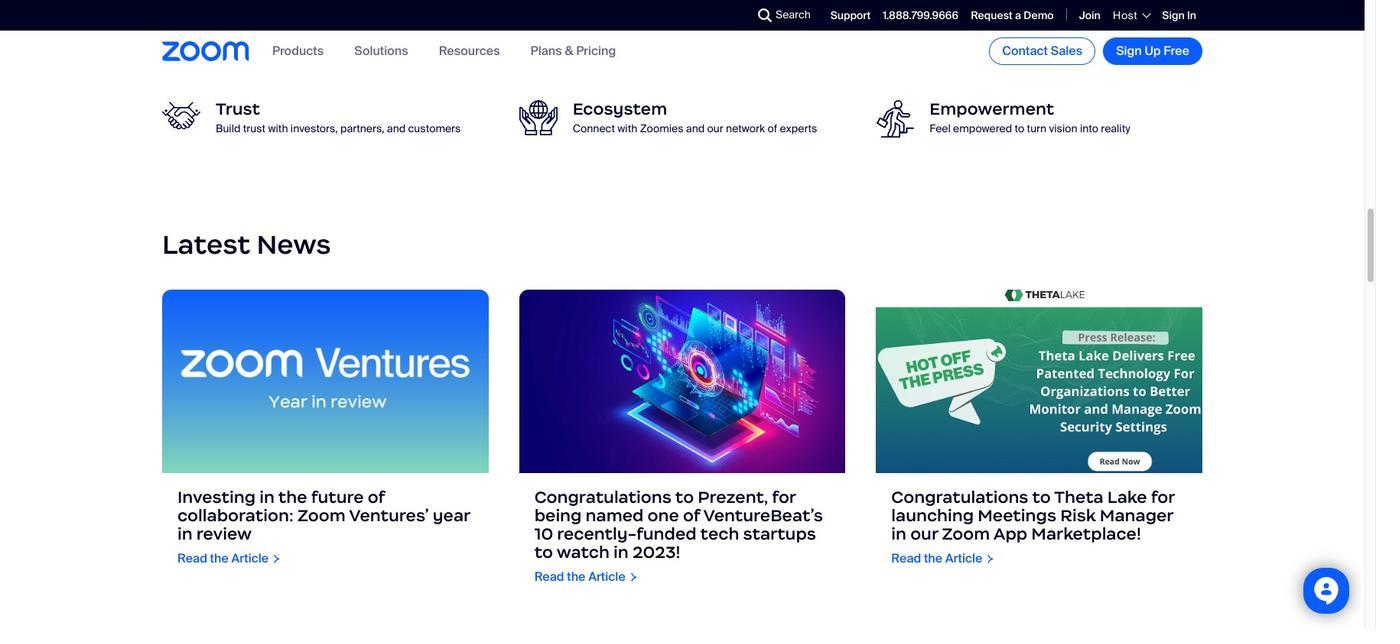 Task type: vqa. For each thing, say whether or not it's contained in the screenshot.
Extends
yes



Task type: describe. For each thing, give the bounding box(es) containing it.
of inside investing in the future of collaboration: zoom ventures' year in review read the article
[[368, 487, 385, 508]]

and inside trust build trust with investors, partners, and customers
[[387, 121, 406, 135]]

zoom inside investing in the future of collaboration: zoom ventures' year in review read the article
[[298, 506, 346, 526]]

the left "future"
[[278, 487, 307, 508]]

host
[[1113, 8, 1138, 22]]

the inside congratulations to theta lake for launching meetings risk manager in our zoom app marketplace! read the article
[[924, 551, 943, 567]]

sales
[[1051, 43, 1083, 59]]

up
[[1145, 43, 1161, 59]]

globe in palms image
[[519, 100, 558, 135]]

investing
[[178, 487, 256, 508]]

app
[[994, 524, 1028, 545]]

free
[[1164, 43, 1190, 59]]

congratulations to theta lake for launching meetings risk manager in our zoom app marketplace! read the article
[[892, 487, 1175, 567]]

sign for sign in
[[1163, 8, 1185, 22]]

meetings
[[978, 506, 1057, 526]]

sign in
[[1163, 8, 1197, 22]]

trust build trust with investors, partners, and customers
[[216, 98, 461, 135]]

solutions
[[354, 43, 408, 59]]

article inside investing in the future of collaboration: zoom ventures' year in review read the article
[[231, 551, 269, 567]]

trust
[[243, 121, 266, 135]]

of for and
[[768, 121, 778, 135]]

&
[[565, 43, 574, 59]]

one
[[648, 506, 679, 526]]

host button
[[1113, 8, 1150, 22]]

a
[[1015, 8, 1022, 22]]

connect
[[573, 121, 615, 135]]

ecosystem
[[573, 98, 667, 119]]

of for being
[[683, 506, 700, 526]]

collaboration:
[[178, 506, 294, 526]]

resources
[[439, 43, 500, 59]]

to left "watch"
[[535, 543, 553, 563]]

support link
[[831, 8, 871, 22]]

into
[[1080, 121, 1099, 135]]

reality
[[1101, 121, 1131, 135]]

news
[[257, 228, 331, 261]]

read inside congratulations to theta lake for launching meetings risk manager in our zoom app marketplace! read the article
[[892, 551, 921, 567]]

1.888.799.9666
[[883, 8, 959, 22]]

risk
[[1061, 506, 1096, 526]]

watch
[[557, 543, 610, 563]]

startups
[[743, 524, 816, 545]]

plans
[[531, 43, 562, 59]]

empowerment
[[930, 98, 1055, 119]]

products button
[[272, 43, 324, 59]]

products
[[272, 43, 324, 59]]

support
[[831, 8, 871, 22]]

sign up free
[[1117, 43, 1190, 59]]

press release: theta lake delivers free patented technology for organizations to better monitor and manage zoom security settings image
[[876, 290, 1203, 474]]

launching
[[892, 506, 974, 526]]

and inside ecosystem connect with zoomies and our network of experts
[[686, 121, 705, 135]]

read inside congratulations to prezent, for being named one of venturebeat's 10 recently-funded tech startups to watch in 2023! read the article
[[535, 569, 564, 585]]

read inside investing in the future of collaboration: zoom ventures' year in review read the article
[[178, 551, 207, 567]]

contact
[[1003, 43, 1048, 59]]

congratulations to prezent, for being named one of venturebeat's 10 recently-funded tech startups to watch in 2023! read the article
[[535, 487, 823, 585]]

experts
[[780, 121, 817, 135]]

venturebeat's
[[704, 506, 823, 526]]

customers
[[408, 121, 461, 135]]

man with briefcase walking up stairs image
[[876, 100, 915, 138]]

demo
[[1024, 8, 1054, 22]]

empowered
[[953, 121, 1013, 135]]

extends
[[290, 50, 346, 70]]

for inside congratulations to theta lake for launching meetings risk manager in our zoom app marketplace! read the article
[[1151, 487, 1175, 508]]

the inside congratulations to prezent, for being named one of venturebeat's 10 recently-funded tech startups to watch in 2023! read the article
[[567, 569, 586, 585]]

with inside ecosystem connect with zoomies and our network of experts
[[618, 121, 638, 135]]



Task type: locate. For each thing, give the bounding box(es) containing it.
0 vertical spatial our
[[707, 121, 724, 135]]

ecosystem connect with zoomies and our network of experts
[[573, 98, 817, 135]]

zoom
[[162, 50, 204, 70], [298, 506, 346, 526], [942, 524, 990, 545]]

join
[[1079, 8, 1101, 22]]

investment
[[207, 50, 286, 70]]

zoomies
[[640, 121, 684, 135]]

to left theta
[[1033, 487, 1051, 508]]

theta
[[1055, 487, 1104, 508]]

contact sales
[[1003, 43, 1083, 59]]

sign up free link
[[1104, 37, 1203, 65]]

search
[[776, 8, 811, 21]]

1 and from the left
[[387, 121, 406, 135]]

and
[[387, 121, 406, 135], [686, 121, 705, 135]]

for
[[1151, 487, 1175, 508], [772, 487, 796, 508]]

1 horizontal spatial our
[[911, 524, 938, 545]]

being
[[535, 506, 582, 526]]

2 horizontal spatial read
[[892, 551, 921, 567]]

article inside congratulations to theta lake for launching meetings risk manager in our zoom app marketplace! read the article
[[946, 551, 983, 567]]

empowerment feel empowered to turn vision into reality
[[930, 98, 1131, 135]]

with
[[268, 121, 288, 135], [618, 121, 638, 135]]

2 horizontal spatial article
[[946, 551, 983, 567]]

zoom inside congratulations to theta lake for launching meetings risk manager in our zoom app marketplace! read the article
[[942, 524, 990, 545]]

zoom investment extends beyond capital
[[162, 50, 453, 70]]

of right "future"
[[368, 487, 385, 508]]

10
[[535, 524, 553, 545]]

pricing
[[576, 43, 616, 59]]

search image
[[758, 8, 772, 22], [758, 8, 772, 22]]

network
[[726, 121, 765, 135]]

to inside congratulations to theta lake for launching meetings risk manager in our zoom app marketplace! read the article
[[1033, 487, 1051, 508]]

our inside ecosystem connect with zoomies and our network of experts
[[707, 121, 724, 135]]

0 horizontal spatial zoom
[[162, 50, 204, 70]]

article inside congratulations to prezent, for being named one of venturebeat's 10 recently-funded tech startups to watch in 2023! read the article
[[589, 569, 626, 585]]

sign
[[1163, 8, 1185, 22], [1117, 43, 1142, 59]]

of inside congratulations to prezent, for being named one of venturebeat's 10 recently-funded tech startups to watch in 2023! read the article
[[683, 506, 700, 526]]

vision
[[1049, 121, 1078, 135]]

request a demo
[[971, 8, 1054, 22]]

0 horizontal spatial congratulations
[[535, 487, 672, 508]]

solutions button
[[354, 43, 408, 59]]

0 horizontal spatial article
[[231, 551, 269, 567]]

to inside empowerment feel empowered to turn vision into reality
[[1015, 121, 1025, 135]]

in inside congratulations to theta lake for launching meetings risk manager in our zoom app marketplace! read the article
[[892, 524, 907, 545]]

2 horizontal spatial zoom
[[942, 524, 990, 545]]

sign for sign up free
[[1117, 43, 1142, 59]]

feel
[[930, 121, 951, 135]]

in
[[1187, 8, 1197, 22]]

zoom logo image
[[162, 41, 249, 61]]

funded
[[637, 524, 697, 545]]

for inside congratulations to prezent, for being named one of venturebeat's 10 recently-funded tech startups to watch in 2023! read the article
[[772, 487, 796, 508]]

2 congratulations from the left
[[535, 487, 672, 508]]

marketplace!
[[1032, 524, 1141, 545]]

1 horizontal spatial zoom
[[298, 506, 346, 526]]

None search field
[[702, 3, 762, 28]]

build
[[216, 121, 241, 135]]

sign in link
[[1163, 8, 1197, 22]]

article down "watch"
[[589, 569, 626, 585]]

with inside trust build trust with investors, partners, and customers
[[268, 121, 288, 135]]

0 horizontal spatial of
[[368, 487, 385, 508]]

plans & pricing link
[[531, 43, 616, 59]]

2 and from the left
[[686, 121, 705, 135]]

the down review
[[210, 551, 229, 567]]

congratulations for launching
[[892, 487, 1029, 508]]

in
[[260, 487, 275, 508], [178, 524, 193, 545], [892, 524, 907, 545], [614, 543, 629, 563]]

contact sales link
[[990, 37, 1096, 65]]

0 vertical spatial sign
[[1163, 8, 1185, 22]]

investors,
[[291, 121, 338, 135]]

of right the one
[[683, 506, 700, 526]]

1 horizontal spatial article
[[589, 569, 626, 585]]

and right zoomies
[[686, 121, 705, 135]]

read down review
[[178, 551, 207, 567]]

article down review
[[231, 551, 269, 567]]

of inside ecosystem connect with zoomies and our network of experts
[[768, 121, 778, 135]]

for right lake
[[1151, 487, 1175, 508]]

and right "partners,"
[[387, 121, 406, 135]]

2023!
[[633, 543, 681, 563]]

congratulations for named
[[535, 487, 672, 508]]

join link
[[1079, 8, 1101, 22]]

1 vertical spatial our
[[911, 524, 938, 545]]

latest news
[[162, 228, 331, 261]]

read down launching
[[892, 551, 921, 567]]

request
[[971, 8, 1013, 22]]

2 for from the left
[[772, 487, 796, 508]]

recently-
[[557, 524, 637, 545]]

turn
[[1027, 121, 1047, 135]]

our inside congratulations to theta lake for launching meetings risk manager in our zoom app marketplace! read the article
[[911, 524, 938, 545]]

read
[[178, 551, 207, 567], [892, 551, 921, 567], [535, 569, 564, 585]]

request a demo link
[[971, 8, 1054, 22]]

ventures'
[[349, 506, 429, 526]]

to left turn
[[1015, 121, 1025, 135]]

of left the experts
[[768, 121, 778, 135]]

sign left 'in'
[[1163, 8, 1185, 22]]

congratulations up recently-
[[535, 487, 672, 508]]

0 horizontal spatial sign
[[1117, 43, 1142, 59]]

tech
[[701, 524, 739, 545]]

1 horizontal spatial of
[[683, 506, 700, 526]]

zoom up handshake image
[[162, 50, 204, 70]]

beyond
[[350, 50, 402, 70]]

with down ecosystem
[[618, 121, 638, 135]]

congratulations inside congratulations to theta lake for launching meetings risk manager in our zoom app marketplace! read the article
[[892, 487, 1029, 508]]

trust
[[216, 98, 260, 119]]

sign left the up
[[1117, 43, 1142, 59]]

0 horizontal spatial with
[[268, 121, 288, 135]]

year
[[433, 506, 470, 526]]

to
[[1015, 121, 1025, 135], [1033, 487, 1051, 508], [675, 487, 694, 508], [535, 543, 553, 563]]

to up funded
[[675, 487, 694, 508]]

prezent,
[[698, 487, 768, 508]]

manager
[[1100, 506, 1174, 526]]

zoom left "ventures'" at the bottom of the page
[[298, 506, 346, 526]]

handshake image
[[162, 100, 200, 132]]

1 horizontal spatial with
[[618, 121, 638, 135]]

review
[[197, 524, 252, 545]]

1 for from the left
[[1151, 487, 1175, 508]]

the down launching
[[924, 551, 943, 567]]

capital
[[406, 50, 453, 70]]

1 vertical spatial sign
[[1117, 43, 1142, 59]]

0 horizontal spatial read
[[178, 551, 207, 567]]

1.888.799.9666 link
[[883, 8, 959, 22]]

congratulations
[[892, 487, 1029, 508], [535, 487, 672, 508]]

1 horizontal spatial read
[[535, 569, 564, 585]]

article down launching
[[946, 551, 983, 567]]

zoom left app
[[942, 524, 990, 545]]

the down "watch"
[[567, 569, 586, 585]]

resources button
[[439, 43, 500, 59]]

read down "watch"
[[535, 569, 564, 585]]

0 horizontal spatial and
[[387, 121, 406, 135]]

zoom ventures image
[[162, 290, 489, 474]]

latest
[[162, 228, 250, 261]]

of
[[768, 121, 778, 135], [368, 487, 385, 508], [683, 506, 700, 526]]

partners,
[[340, 121, 385, 135]]

0 horizontal spatial for
[[772, 487, 796, 508]]

investing in the future of collaboration: zoom ventures' year in review read the article
[[178, 487, 470, 567]]

2 with from the left
[[618, 121, 638, 135]]

lake
[[1108, 487, 1147, 508]]

laptop illustration image
[[519, 290, 846, 474]]

with right trust
[[268, 121, 288, 135]]

1 horizontal spatial congratulations
[[892, 487, 1029, 508]]

1 horizontal spatial for
[[1151, 487, 1175, 508]]

1 horizontal spatial sign
[[1163, 8, 1185, 22]]

2 horizontal spatial of
[[768, 121, 778, 135]]

1 horizontal spatial and
[[686, 121, 705, 135]]

article
[[231, 551, 269, 567], [946, 551, 983, 567], [589, 569, 626, 585]]

future
[[311, 487, 364, 508]]

1 with from the left
[[268, 121, 288, 135]]

congratulations up app
[[892, 487, 1029, 508]]

in inside congratulations to prezent, for being named one of venturebeat's 10 recently-funded tech startups to watch in 2023! read the article
[[614, 543, 629, 563]]

congratulations inside congratulations to prezent, for being named one of venturebeat's 10 recently-funded tech startups to watch in 2023! read the article
[[535, 487, 672, 508]]

1 congratulations from the left
[[892, 487, 1029, 508]]

for up startups
[[772, 487, 796, 508]]

plans & pricing
[[531, 43, 616, 59]]

0 horizontal spatial our
[[707, 121, 724, 135]]

named
[[586, 506, 644, 526]]



